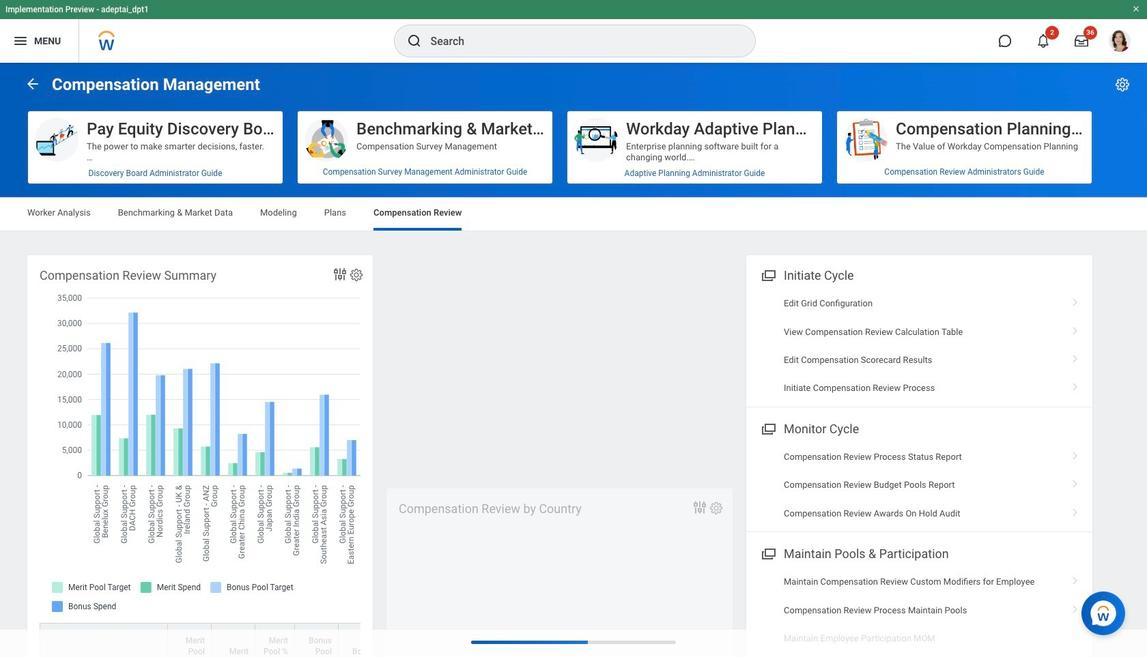 Task type: describe. For each thing, give the bounding box(es) containing it.
list for menu group icon at right bottom
[[747, 569, 1093, 653]]

5 chevron right image from the top
[[1067, 573, 1085, 586]]

compensation review summary element
[[27, 256, 422, 658]]

4 chevron right image from the top
[[1067, 601, 1085, 615]]

2 column header from the left
[[168, 624, 212, 658]]

menu group image
[[759, 545, 778, 563]]

menu group image for sixth chevron right image from the bottom of the page
[[759, 266, 778, 284]]

2 chevron right image from the top
[[1067, 379, 1085, 392]]

configure compensation review summary image
[[349, 268, 364, 283]]

3 chevron right image from the top
[[1067, 504, 1085, 518]]



Task type: vqa. For each thing, say whether or not it's contained in the screenshot.
TRANSFORMATION IMPORT Icon
no



Task type: locate. For each thing, give the bounding box(es) containing it.
notifications large image
[[1037, 34, 1051, 48]]

configure this page image
[[1115, 77, 1131, 93]]

4 chevron right image from the top
[[1067, 476, 1085, 489]]

1 menu group image from the top
[[759, 266, 778, 284]]

4 column header from the left
[[256, 624, 295, 658]]

0 vertical spatial menu group image
[[759, 266, 778, 284]]

1 column header from the left
[[40, 624, 168, 658]]

close environment banner image
[[1133, 5, 1141, 13]]

search image
[[406, 33, 423, 49]]

tab list
[[14, 198, 1134, 231]]

row inside compensation review summary element
[[40, 624, 422, 658]]

6 chevron right image from the top
[[1067, 629, 1085, 643]]

previous page image
[[25, 75, 41, 92]]

configure and view chart data image
[[332, 266, 348, 283]]

list for sixth chevron right image from the bottom of the page menu group image
[[747, 290, 1093, 403]]

3 column header from the left
[[212, 624, 256, 658]]

2 vertical spatial list
[[747, 569, 1093, 653]]

profile logan mcneil image
[[1110, 30, 1131, 55]]

2 list from the top
[[747, 443, 1093, 528]]

3 list from the top
[[747, 569, 1093, 653]]

1 chevron right image from the top
[[1067, 322, 1085, 336]]

Search Workday  search field
[[431, 26, 727, 56]]

list for menu group image corresponding to third chevron right image from the bottom of the page
[[747, 443, 1093, 528]]

banner
[[0, 0, 1148, 63]]

2 menu group image from the top
[[759, 419, 778, 438]]

justify image
[[12, 33, 29, 49]]

row
[[40, 624, 422, 658]]

menu group image
[[759, 266, 778, 284], [759, 419, 778, 438]]

chevron right image
[[1067, 294, 1085, 308], [1067, 379, 1085, 392], [1067, 504, 1085, 518], [1067, 601, 1085, 615]]

1 chevron right image from the top
[[1067, 294, 1085, 308]]

column header
[[40, 624, 168, 658], [168, 624, 212, 658], [212, 624, 256, 658], [256, 624, 295, 658], [295, 624, 339, 658]]

chevron right image
[[1067, 322, 1085, 336], [1067, 350, 1085, 364], [1067, 447, 1085, 461], [1067, 476, 1085, 489], [1067, 573, 1085, 586], [1067, 629, 1085, 643]]

0 vertical spatial list
[[747, 290, 1093, 403]]

main content
[[0, 63, 1148, 658]]

2 chevron right image from the top
[[1067, 350, 1085, 364]]

1 list from the top
[[747, 290, 1093, 403]]

3 chevron right image from the top
[[1067, 447, 1085, 461]]

5 column header from the left
[[295, 624, 339, 658]]

menu group image for third chevron right image from the bottom of the page
[[759, 419, 778, 438]]

inbox large image
[[1075, 34, 1089, 48]]

1 vertical spatial menu group image
[[759, 419, 778, 438]]

list
[[747, 290, 1093, 403], [747, 443, 1093, 528], [747, 569, 1093, 653]]

1 vertical spatial list
[[747, 443, 1093, 528]]



